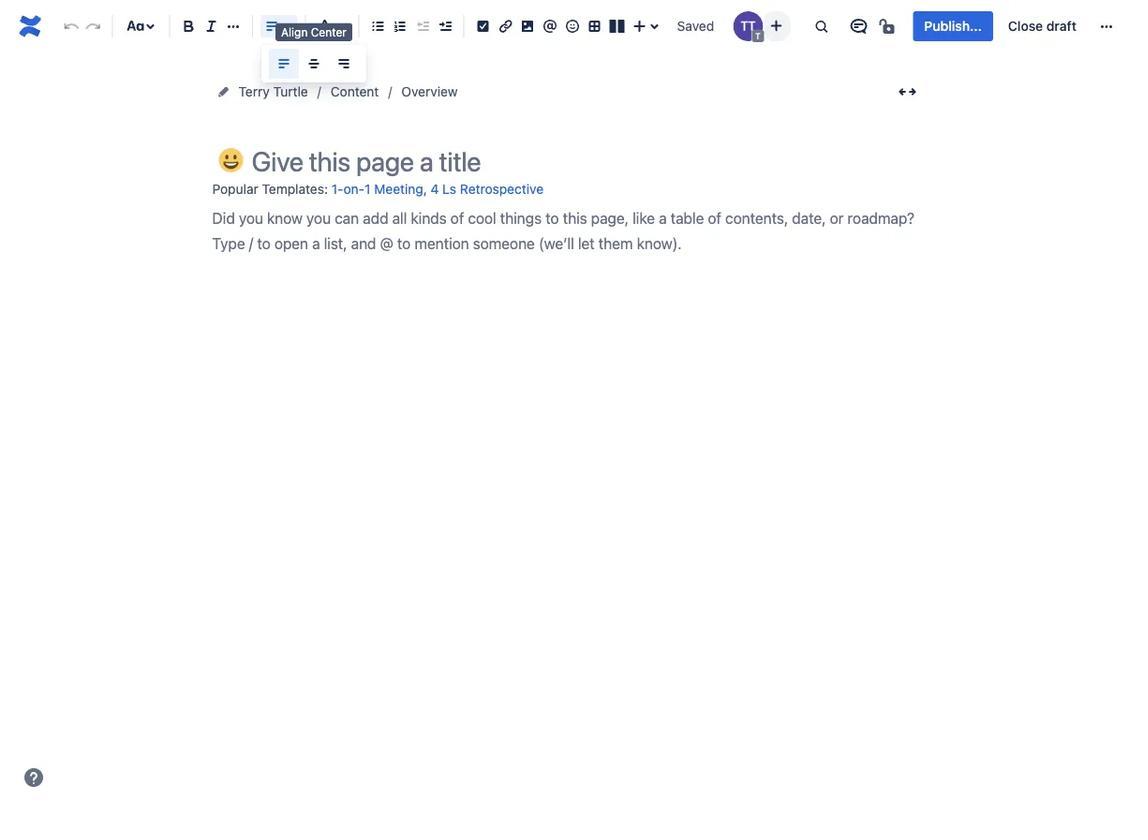 Task type: locate. For each thing, give the bounding box(es) containing it.
emoji image
[[562, 15, 584, 38]]

close draft button
[[998, 11, 1089, 41]]

help image
[[23, 767, 45, 789]]

outdent ⇧tab image
[[412, 15, 434, 38]]

align center image
[[303, 53, 325, 75]]

overview link
[[402, 81, 458, 103]]

4 ls retrospective button
[[431, 174, 544, 205]]

on-
[[344, 181, 365, 197]]

publish... button
[[914, 11, 994, 41]]

align left image right more formatting image
[[261, 15, 283, 38]]

link image
[[495, 15, 517, 38]]

meeting
[[374, 181, 424, 197]]

find and replace image
[[810, 15, 833, 38]]

more image
[[1096, 15, 1119, 38]]

table image
[[584, 15, 606, 38]]

make page full-width image
[[897, 81, 919, 103]]

bullet list ⌘⇧8 image
[[367, 15, 389, 38]]

1-on-1 meeting button
[[332, 174, 424, 205]]

confluence image
[[15, 11, 45, 41], [15, 11, 45, 41]]

4
[[431, 181, 439, 197]]

action item image
[[472, 15, 495, 38]]

1-
[[332, 181, 344, 197]]

Give this page a title text field
[[252, 146, 925, 177]]

move this page image
[[216, 84, 231, 99]]

popular templates: 1-on-1 meeting , 4 ls retrospective
[[212, 181, 544, 197]]

align left image up 'turtle'
[[273, 53, 295, 75]]

comment icon image
[[848, 15, 870, 38]]

overview
[[402, 84, 458, 99]]

templates:
[[262, 181, 328, 197]]

align center tooltip
[[276, 23, 352, 41]]

align left image
[[261, 15, 283, 38], [273, 53, 295, 75]]

draft
[[1047, 18, 1077, 34]]

align right image
[[333, 53, 355, 75]]

invite to edit image
[[765, 15, 788, 37]]

italic ⌘i image
[[200, 15, 223, 38]]

align
[[281, 25, 308, 38]]

align center
[[281, 25, 347, 38]]



Task type: vqa. For each thing, say whether or not it's contained in the screenshot.
30,
no



Task type: describe. For each thing, give the bounding box(es) containing it.
1 vertical spatial align left image
[[273, 53, 295, 75]]

,
[[424, 181, 427, 197]]

retrospective
[[460, 181, 544, 197]]

content link
[[331, 81, 379, 103]]

bold ⌘b image
[[178, 15, 200, 38]]

saved
[[678, 18, 715, 34]]

terry turtle link
[[239, 81, 308, 103]]

publish...
[[925, 18, 983, 34]]

layouts image
[[606, 15, 629, 38]]

popular
[[212, 181, 259, 197]]

0 vertical spatial align left image
[[261, 15, 283, 38]]

no restrictions image
[[878, 15, 901, 38]]

redo ⌘⇧z image
[[82, 15, 105, 38]]

1
[[365, 181, 371, 197]]

numbered list ⌘⇧7 image
[[389, 15, 412, 38]]

:grinning: image
[[219, 148, 243, 173]]

ls
[[443, 181, 457, 197]]

:grinning: image
[[219, 148, 243, 173]]

terry turtle
[[239, 84, 308, 99]]

close
[[1009, 18, 1044, 34]]

Main content area, start typing to enter text. text field
[[212, 205, 925, 257]]

text styles image
[[124, 15, 147, 38]]

center
[[311, 25, 347, 38]]

terry turtle image
[[734, 11, 764, 41]]

mention image
[[539, 15, 562, 38]]

turtle
[[273, 84, 308, 99]]

content
[[331, 84, 379, 99]]

more formatting image
[[222, 15, 245, 38]]

close draft
[[1009, 18, 1077, 34]]

terry
[[239, 84, 270, 99]]

undo ⌘z image
[[60, 15, 82, 38]]

add image, video, or file image
[[517, 15, 539, 38]]

indent tab image
[[434, 15, 456, 38]]



